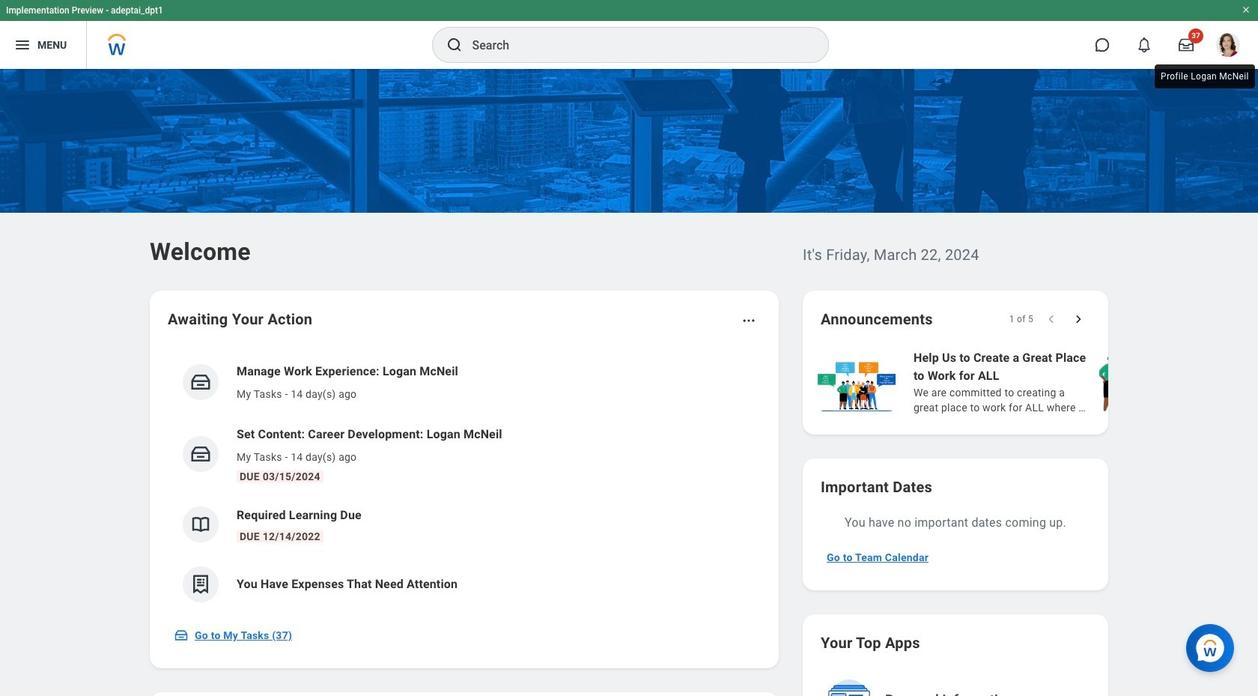 Task type: describe. For each thing, give the bounding box(es) containing it.
0 horizontal spatial list
[[168, 351, 761, 614]]

search image
[[445, 36, 463, 54]]

chevron right small image
[[1071, 312, 1086, 327]]

inbox image
[[190, 371, 212, 393]]

book open image
[[190, 513, 212, 536]]

Search Workday  search field
[[472, 28, 798, 61]]

profile logan mcneil image
[[1217, 33, 1241, 60]]

inbox large image
[[1179, 37, 1194, 52]]



Task type: vqa. For each thing, say whether or not it's contained in the screenshot.
fullscreen 'icon'
no



Task type: locate. For each thing, give the bounding box(es) containing it.
inbox image
[[190, 443, 212, 465], [174, 628, 189, 643]]

notifications large image
[[1137, 37, 1152, 52]]

chevron left small image
[[1044, 312, 1059, 327]]

1 vertical spatial inbox image
[[174, 628, 189, 643]]

0 horizontal spatial inbox image
[[174, 628, 189, 643]]

list
[[815, 348, 1259, 417], [168, 351, 761, 614]]

justify image
[[13, 36, 31, 54]]

inbox image inside list
[[190, 443, 212, 465]]

1 horizontal spatial inbox image
[[190, 443, 212, 465]]

close environment banner image
[[1242, 5, 1251, 14]]

main content
[[0, 69, 1259, 696]]

dashboard expenses image
[[190, 573, 212, 596]]

0 vertical spatial inbox image
[[190, 443, 212, 465]]

banner
[[0, 0, 1259, 69]]

tooltip
[[1152, 61, 1259, 91]]

1 horizontal spatial list
[[815, 348, 1259, 417]]

status
[[1010, 313, 1034, 325]]

related actions image
[[742, 313, 757, 328]]



